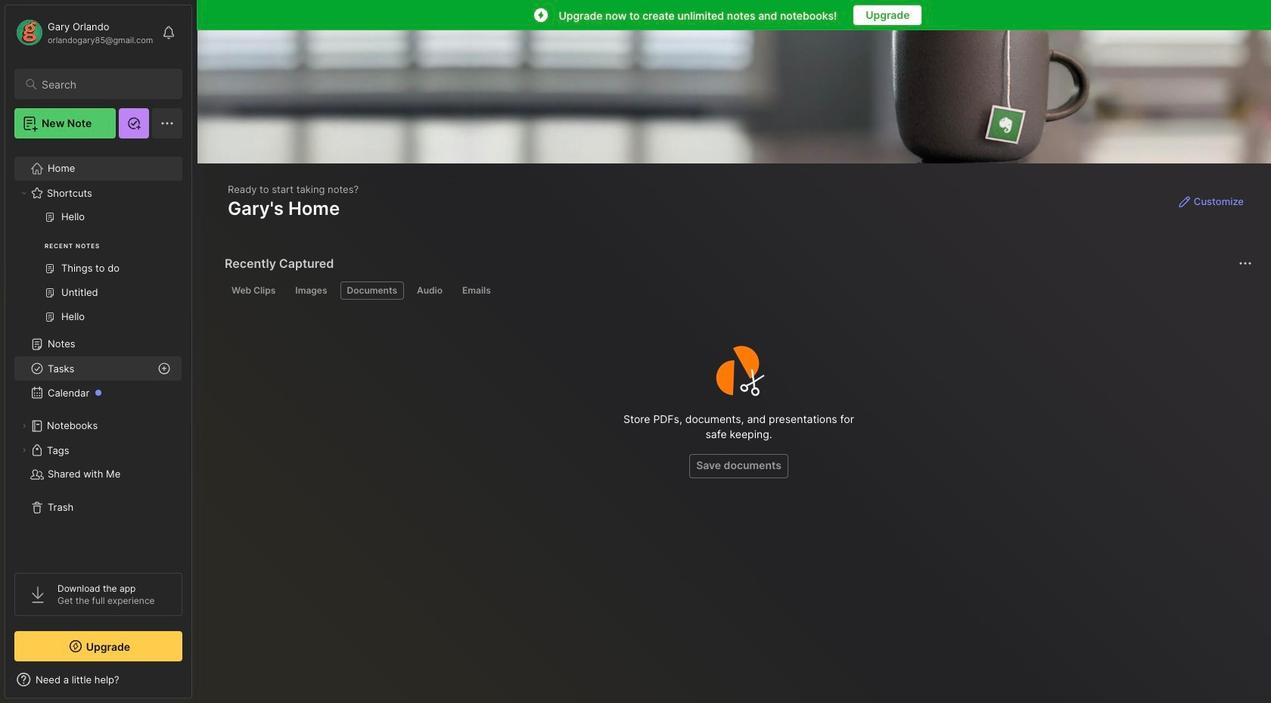 Task type: vqa. For each thing, say whether or not it's contained in the screenshot.
Expand note image
no



Task type: locate. For each thing, give the bounding box(es) containing it.
None search field
[[42, 75, 169, 93]]

group inside main element
[[14, 205, 182, 338]]

none search field inside main element
[[42, 75, 169, 93]]

expand tags image
[[20, 446, 29, 455]]

tab list
[[225, 282, 1250, 300]]

5 tab from the left
[[456, 282, 498, 300]]

expand notebooks image
[[20, 422, 29, 431]]

More actions field
[[1235, 253, 1257, 274]]

click to collapse image
[[191, 675, 202, 693]]

tree
[[5, 148, 192, 559]]

tab
[[225, 282, 283, 300], [289, 282, 334, 300], [340, 282, 404, 300], [410, 282, 450, 300], [456, 282, 498, 300]]

Account field
[[14, 17, 153, 48]]

group
[[14, 205, 182, 338]]

more actions image
[[1237, 254, 1255, 272]]



Task type: describe. For each thing, give the bounding box(es) containing it.
4 tab from the left
[[410, 282, 450, 300]]

main element
[[0, 0, 197, 703]]

tree inside main element
[[5, 148, 192, 559]]

1 tab from the left
[[225, 282, 283, 300]]

3 tab from the left
[[340, 282, 404, 300]]

WHAT'S NEW field
[[5, 668, 192, 692]]

Search text field
[[42, 77, 169, 92]]

2 tab from the left
[[289, 282, 334, 300]]



